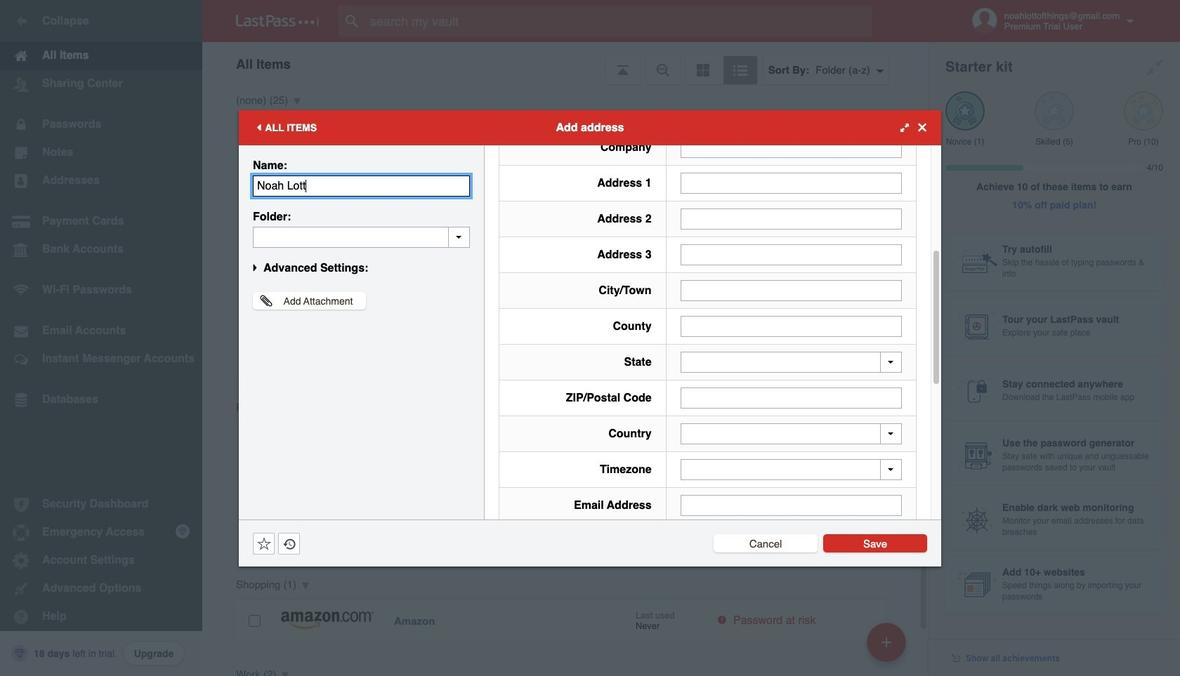 Task type: describe. For each thing, give the bounding box(es) containing it.
new item navigation
[[862, 619, 915, 677]]

Search search field
[[339, 6, 900, 37]]

search my vault text field
[[339, 6, 900, 37]]

vault options navigation
[[202, 42, 929, 84]]



Task type: locate. For each thing, give the bounding box(es) containing it.
lastpass image
[[236, 15, 319, 27]]

dialog
[[239, 110, 942, 567]]

None text field
[[681, 137, 902, 158], [253, 227, 470, 248], [681, 280, 902, 302], [681, 352, 902, 373], [681, 137, 902, 158], [253, 227, 470, 248], [681, 280, 902, 302], [681, 352, 902, 373]]

main navigation navigation
[[0, 0, 202, 677]]

new item image
[[882, 638, 892, 648]]

None text field
[[681, 173, 902, 194], [253, 175, 470, 196], [681, 209, 902, 230], [681, 245, 902, 266], [681, 316, 902, 337], [681, 388, 902, 409], [681, 495, 902, 517], [681, 173, 902, 194], [253, 175, 470, 196], [681, 209, 902, 230], [681, 245, 902, 266], [681, 316, 902, 337], [681, 388, 902, 409], [681, 495, 902, 517]]



